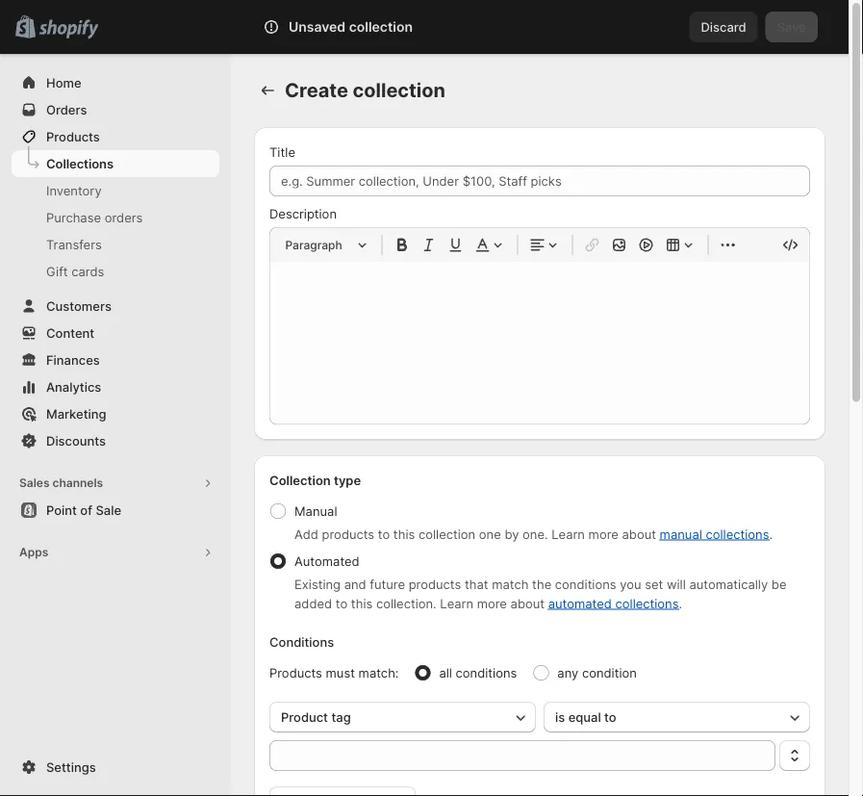 Task type: locate. For each thing, give the bounding box(es) containing it.
collection right unsaved
[[349, 19, 413, 35]]

of
[[80, 502, 92, 517]]

finances link
[[12, 347, 219, 373]]

0 vertical spatial .
[[769, 527, 773, 541]]

1 vertical spatial products
[[409, 577, 461, 591]]

products
[[46, 129, 100, 144], [270, 665, 322, 680]]

collections down the set
[[616, 596, 679, 611]]

0 vertical spatial products
[[322, 527, 375, 541]]

0 horizontal spatial about
[[511, 596, 545, 611]]

collections
[[46, 156, 114, 171]]

learn inside the "existing and future products that match the conditions you set will automatically be added to this collection. learn more about"
[[440, 596, 474, 611]]

None text field
[[270, 740, 776, 771]]

1 horizontal spatial products
[[270, 665, 322, 680]]

this inside the "existing and future products that match the conditions you set will automatically be added to this collection. learn more about"
[[351, 596, 373, 611]]

automated
[[295, 553, 360, 568]]

to for is
[[605, 709, 617, 724]]

0 horizontal spatial more
[[477, 596, 507, 611]]

more
[[589, 527, 619, 541], [477, 596, 507, 611]]

this down and
[[351, 596, 373, 611]]

2 vertical spatial collection
[[419, 527, 476, 541]]

to for add
[[378, 527, 390, 541]]

collection left one
[[419, 527, 476, 541]]

more right one.
[[589, 527, 619, 541]]

products down orders
[[46, 129, 100, 144]]

this
[[394, 527, 415, 541], [351, 596, 373, 611]]

transfers link
[[12, 231, 219, 258]]

manual
[[660, 527, 702, 541]]

settings
[[46, 759, 96, 774]]

products
[[322, 527, 375, 541], [409, 577, 461, 591]]

unsaved
[[289, 19, 346, 35]]

more down that
[[477, 596, 507, 611]]

sales channels button
[[12, 470, 219, 497]]

discounts link
[[12, 427, 219, 454]]

. down will
[[679, 596, 683, 611]]

collections
[[706, 527, 769, 541], [616, 596, 679, 611]]

to right equal
[[605, 709, 617, 724]]

1 vertical spatial to
[[336, 596, 348, 611]]

2 horizontal spatial to
[[605, 709, 617, 724]]

gift
[[46, 264, 68, 279]]

about down the
[[511, 596, 545, 611]]

1 horizontal spatial conditions
[[555, 577, 617, 591]]

condition
[[582, 665, 637, 680]]

title
[[270, 144, 295, 159]]

0 vertical spatial conditions
[[555, 577, 617, 591]]

learn
[[552, 527, 585, 541], [440, 596, 474, 611]]

conditions right all
[[456, 665, 517, 680]]

1 horizontal spatial to
[[378, 527, 390, 541]]

1 vertical spatial collections
[[616, 596, 679, 611]]

0 horizontal spatial to
[[336, 596, 348, 611]]

2 vertical spatial to
[[605, 709, 617, 724]]

0 vertical spatial collection
[[349, 19, 413, 35]]

add
[[295, 527, 319, 541]]

1 horizontal spatial this
[[394, 527, 415, 541]]

save button
[[766, 12, 818, 42]]

is equal to
[[555, 709, 617, 724]]

0 horizontal spatial .
[[679, 596, 683, 611]]

1 vertical spatial .
[[679, 596, 683, 611]]

products down 'conditions'
[[270, 665, 322, 680]]

products link
[[12, 123, 219, 150]]

1 horizontal spatial collections
[[706, 527, 769, 541]]

collection type
[[270, 473, 361, 488]]

discard button
[[690, 12, 758, 42]]

purchase orders
[[46, 210, 143, 225]]

about
[[622, 527, 656, 541], [511, 596, 545, 611]]

product tag button
[[270, 702, 536, 732]]

automated
[[548, 596, 612, 611]]

1 vertical spatial this
[[351, 596, 373, 611]]

this up future
[[394, 527, 415, 541]]

sale
[[96, 502, 121, 517]]

inventory
[[46, 183, 102, 198]]

1 vertical spatial about
[[511, 596, 545, 611]]

to inside is equal to dropdown button
[[605, 709, 617, 724]]

more inside the "existing and future products that match the conditions you set will automatically be added to this collection. learn more about"
[[477, 596, 507, 611]]

1 horizontal spatial about
[[622, 527, 656, 541]]

and
[[344, 577, 366, 591]]

tag
[[331, 709, 351, 724]]

1 vertical spatial products
[[270, 665, 322, 680]]

will
[[667, 577, 686, 591]]

1 vertical spatial collection
[[353, 78, 446, 102]]

0 horizontal spatial products
[[322, 527, 375, 541]]

0 vertical spatial to
[[378, 527, 390, 541]]

match
[[492, 577, 529, 591]]

1 vertical spatial learn
[[440, 596, 474, 611]]

products for products
[[46, 129, 100, 144]]

1 horizontal spatial more
[[589, 527, 619, 541]]

0 vertical spatial collections
[[706, 527, 769, 541]]

automatically
[[690, 577, 768, 591]]

save
[[777, 19, 807, 34]]

0 horizontal spatial conditions
[[456, 665, 517, 680]]

cards
[[71, 264, 104, 279]]

collection down the unsaved collection
[[353, 78, 446, 102]]

to down and
[[336, 596, 348, 611]]

collections up automatically
[[706, 527, 769, 541]]

collection for unsaved collection
[[349, 19, 413, 35]]

you
[[620, 577, 642, 591]]

orders link
[[12, 96, 219, 123]]

any condition
[[558, 665, 637, 680]]

products up collection.
[[409, 577, 461, 591]]

. up 'be'
[[769, 527, 773, 541]]

to
[[378, 527, 390, 541], [336, 596, 348, 611], [605, 709, 617, 724]]

is
[[555, 709, 565, 724]]

conditions
[[555, 577, 617, 591], [456, 665, 517, 680]]

collection
[[349, 19, 413, 35], [353, 78, 446, 102], [419, 527, 476, 541]]

the
[[532, 577, 552, 591]]

.
[[769, 527, 773, 541], [679, 596, 683, 611]]

collection.
[[376, 596, 437, 611]]

to up future
[[378, 527, 390, 541]]

1 horizontal spatial learn
[[552, 527, 585, 541]]

customers
[[46, 298, 112, 313]]

create collection
[[285, 78, 446, 102]]

orders
[[46, 102, 87, 117]]

0 vertical spatial this
[[394, 527, 415, 541]]

Title text field
[[270, 166, 810, 196]]

manual
[[295, 503, 337, 518]]

0 horizontal spatial collections
[[616, 596, 679, 611]]

added
[[295, 596, 332, 611]]

0 horizontal spatial learn
[[440, 596, 474, 611]]

1 vertical spatial more
[[477, 596, 507, 611]]

create
[[285, 78, 348, 102]]

learn right one.
[[552, 527, 585, 541]]

0 vertical spatial learn
[[552, 527, 585, 541]]

sales channels
[[19, 476, 103, 490]]

products for products must match:
[[270, 665, 322, 680]]

0 vertical spatial products
[[46, 129, 100, 144]]

1 horizontal spatial products
[[409, 577, 461, 591]]

0 horizontal spatial products
[[46, 129, 100, 144]]

0 horizontal spatial this
[[351, 596, 373, 611]]

about left manual
[[622, 527, 656, 541]]

learn down that
[[440, 596, 474, 611]]

future
[[370, 577, 405, 591]]

point
[[46, 502, 77, 517]]

products up automated
[[322, 527, 375, 541]]

conditions up automated
[[555, 577, 617, 591]]



Task type: describe. For each thing, give the bounding box(es) containing it.
sales
[[19, 476, 50, 490]]

paragraph
[[285, 238, 342, 252]]

automated collections .
[[548, 596, 683, 611]]

products must match:
[[270, 665, 399, 680]]

unsaved collection
[[289, 19, 413, 35]]

apps
[[19, 545, 48, 559]]

home
[[46, 75, 81, 90]]

point of sale
[[46, 502, 121, 517]]

is equal to button
[[544, 702, 810, 732]]

search
[[262, 19, 303, 34]]

discounts
[[46, 433, 106, 448]]

equal
[[569, 709, 601, 724]]

point of sale button
[[0, 497, 231, 524]]

to inside the "existing and future products that match the conditions you set will automatically be added to this collection. learn more about"
[[336, 596, 348, 611]]

existing and future products that match the conditions you set will automatically be added to this collection. learn more about
[[295, 577, 787, 611]]

collection
[[270, 473, 331, 488]]

type
[[334, 473, 361, 488]]

paragraph button
[[278, 233, 374, 257]]

conditions inside the "existing and future products that match the conditions you set will automatically be added to this collection. learn more about"
[[555, 577, 617, 591]]

be
[[772, 577, 787, 591]]

collections link
[[12, 150, 219, 177]]

add products to this collection one by one. learn more about manual collections .
[[295, 527, 773, 541]]

analytics link
[[12, 373, 219, 400]]

match:
[[359, 665, 399, 680]]

marketing link
[[12, 400, 219, 427]]

customers link
[[12, 293, 219, 320]]

must
[[326, 665, 355, 680]]

by
[[505, 527, 519, 541]]

analytics
[[46, 379, 101, 394]]

one.
[[523, 527, 548, 541]]

one
[[479, 527, 501, 541]]

content link
[[12, 320, 219, 347]]

shopify image
[[39, 20, 98, 39]]

0 vertical spatial more
[[589, 527, 619, 541]]

content
[[46, 325, 94, 340]]

that
[[465, 577, 489, 591]]

point of sale link
[[12, 497, 219, 524]]

gift cards link
[[12, 258, 219, 285]]

search button
[[231, 12, 690, 42]]

existing
[[295, 577, 341, 591]]

all conditions
[[439, 665, 517, 680]]

conditions
[[270, 634, 334, 649]]

purchase
[[46, 210, 101, 225]]

apps button
[[12, 539, 219, 566]]

inventory link
[[12, 177, 219, 204]]

marketing
[[46, 406, 106, 421]]

manual collections link
[[660, 527, 769, 541]]

all
[[439, 665, 452, 680]]

product
[[281, 709, 328, 724]]

orders
[[105, 210, 143, 225]]

description
[[270, 206, 337, 221]]

product tag
[[281, 709, 351, 724]]

any
[[558, 665, 579, 680]]

1 vertical spatial conditions
[[456, 665, 517, 680]]

transfers
[[46, 237, 102, 252]]

set
[[645, 577, 663, 591]]

home link
[[12, 69, 219, 96]]

channels
[[52, 476, 103, 490]]

1 horizontal spatial .
[[769, 527, 773, 541]]

collection for create collection
[[353, 78, 446, 102]]

gift cards
[[46, 264, 104, 279]]

finances
[[46, 352, 100, 367]]

automated collections link
[[548, 596, 679, 611]]

purchase orders link
[[12, 204, 219, 231]]

about inside the "existing and future products that match the conditions you set will automatically be added to this collection. learn more about"
[[511, 596, 545, 611]]

settings link
[[12, 754, 219, 781]]

0 vertical spatial about
[[622, 527, 656, 541]]

discard
[[701, 19, 747, 34]]

products inside the "existing and future products that match the conditions you set will automatically be added to this collection. learn more about"
[[409, 577, 461, 591]]



